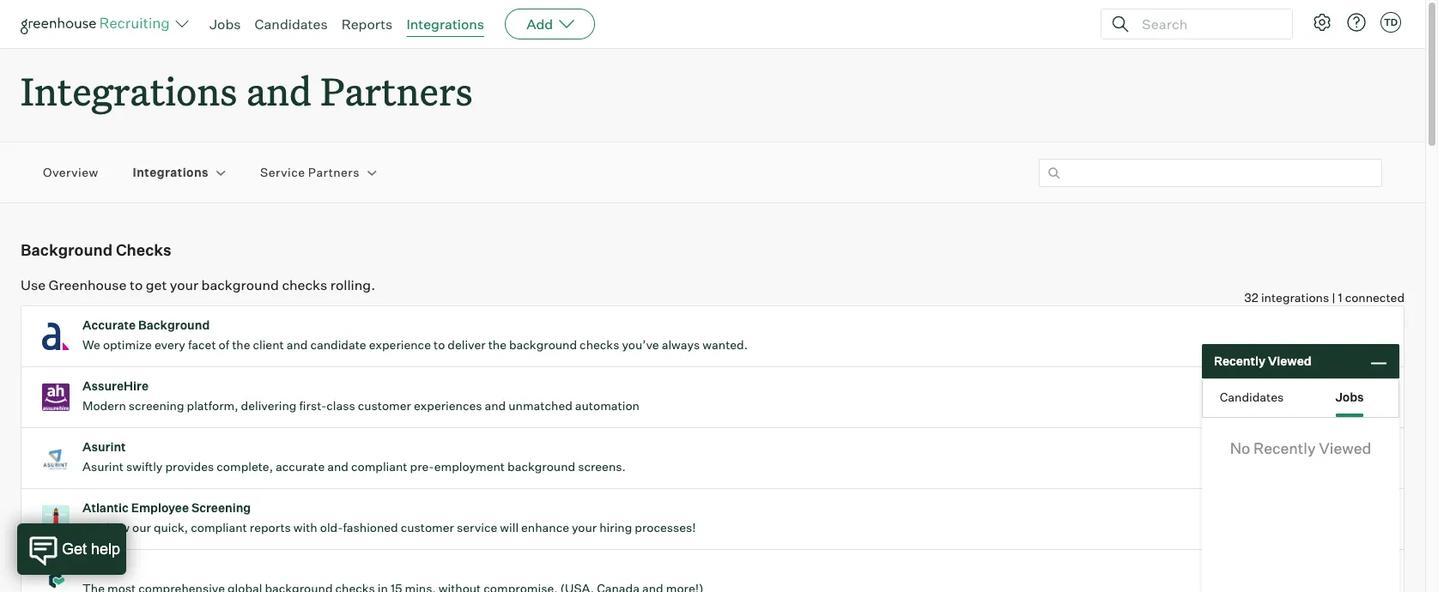 Task type: describe. For each thing, give the bounding box(es) containing it.
your inside atlantic employee screening see how our quick, compliant reports with old-fashioned customer service will enhance your hiring processes!
[[572, 521, 597, 535]]

how
[[106, 521, 130, 535]]

assurehire
[[82, 379, 148, 393]]

employee
[[131, 501, 189, 515]]

1 asurint from the top
[[82, 440, 126, 454]]

greenhouse recruiting image
[[21, 14, 175, 34]]

2 the from the left
[[488, 338, 507, 352]]

no recently viewed
[[1230, 439, 1372, 458]]

integrations for integrations and partners
[[21, 65, 237, 116]]

0 vertical spatial jobs
[[210, 15, 241, 33]]

modern
[[82, 399, 126, 413]]

1 vertical spatial recently
[[1254, 439, 1316, 458]]

get
[[146, 277, 167, 294]]

background inside accurate background we optimize every facet of the client and candidate experience to deliver the background checks you've always wanted.
[[138, 318, 210, 332]]

integrations and partners
[[21, 65, 473, 116]]

you've
[[622, 338, 659, 352]]

enhance
[[521, 521, 569, 535]]

accurate
[[82, 318, 136, 332]]

compliant for reports
[[191, 521, 247, 535]]

delivering
[[241, 399, 297, 413]]

employment
[[434, 460, 505, 474]]

0 vertical spatial partners
[[321, 65, 473, 116]]

background inside accurate background we optimize every facet of the client and candidate experience to deliver the background checks you've always wanted.
[[509, 338, 577, 352]]

jobs link
[[210, 15, 241, 33]]

asurint asurint swiftly provides complete, accurate and compliant pre-employment background screens.
[[82, 440, 626, 474]]

pre-
[[410, 460, 434, 474]]

use
[[21, 277, 46, 294]]

to inside accurate background we optimize every facet of the client and candidate experience to deliver the background checks you've always wanted.
[[434, 338, 445, 352]]

integrations for the bottom integrations link
[[133, 165, 209, 180]]

and inside accurate background we optimize every facet of the client and candidate experience to deliver the background checks you've always wanted.
[[287, 338, 308, 352]]

see
[[82, 521, 104, 535]]

always
[[662, 338, 700, 352]]

optimize
[[103, 338, 152, 352]]

we
[[82, 338, 100, 352]]

integrations for the rightmost integrations link
[[406, 15, 484, 33]]

customer inside atlantic employee screening see how our quick, compliant reports with old-fashioned customer service will enhance your hiring processes!
[[401, 521, 454, 535]]

1 the from the left
[[232, 338, 250, 352]]

add button
[[505, 9, 595, 39]]

0 horizontal spatial your
[[170, 277, 198, 294]]

td button
[[1377, 9, 1405, 36]]

background checks
[[21, 241, 171, 259]]

experience
[[369, 338, 431, 352]]

and inside assurehire modern screening platform, delivering first-class customer experiences and unmatched automation
[[485, 399, 506, 413]]

overview
[[43, 165, 98, 180]]

integrations
[[1261, 290, 1329, 305]]

connected
[[1345, 290, 1405, 305]]

0 horizontal spatial viewed
[[1268, 354, 1312, 369]]

32 integrations | 1 connected
[[1244, 290, 1405, 305]]

of
[[219, 338, 229, 352]]

hiring
[[600, 521, 632, 535]]

greenhouse
[[49, 277, 127, 294]]

accurate background we optimize every facet of the client and candidate experience to deliver the background checks you've always wanted.
[[82, 318, 748, 352]]

atlantic employee screening see how our quick, compliant reports with old-fashioned customer service will enhance your hiring processes!
[[82, 501, 696, 535]]

Search text field
[[1138, 12, 1277, 36]]

service
[[260, 165, 305, 180]]

checks inside accurate background we optimize every facet of the client and candidate experience to deliver the background checks you've always wanted.
[[580, 338, 619, 352]]

32
[[1244, 290, 1259, 305]]

with
[[293, 521, 317, 535]]

1 vertical spatial integrations link
[[133, 164, 209, 181]]

configure image
[[1312, 12, 1333, 33]]

td
[[1384, 16, 1398, 28]]

1 horizontal spatial integrations link
[[406, 15, 484, 33]]

0 vertical spatial to
[[130, 277, 143, 294]]

tab list containing candidates
[[1203, 380, 1399, 417]]

unmatched
[[509, 399, 573, 413]]

screens.
[[578, 460, 626, 474]]

0 horizontal spatial background
[[21, 241, 113, 259]]

candidates link
[[255, 15, 328, 33]]

reports
[[250, 521, 291, 535]]



Task type: vqa. For each thing, say whether or not it's contained in the screenshot.
2nd all from the top
no



Task type: locate. For each thing, give the bounding box(es) containing it.
candidates
[[255, 15, 328, 33], [1220, 389, 1284, 404]]

and down candidates link
[[246, 65, 312, 116]]

0 vertical spatial asurint
[[82, 440, 126, 454]]

recently down 32
[[1214, 354, 1266, 369]]

accurate
[[276, 460, 325, 474]]

facet
[[188, 338, 216, 352]]

compliant for pre-
[[351, 460, 407, 474]]

1
[[1338, 290, 1343, 305]]

and right client
[[287, 338, 308, 352]]

our
[[132, 521, 151, 535]]

class
[[327, 399, 355, 413]]

1 vertical spatial partners
[[308, 165, 360, 180]]

0 vertical spatial checks
[[282, 277, 327, 294]]

add
[[526, 15, 553, 33]]

candidate
[[310, 338, 366, 352]]

the right deliver
[[488, 338, 507, 352]]

None text field
[[1039, 159, 1382, 187]]

first-
[[299, 399, 327, 413]]

customer left service
[[401, 521, 454, 535]]

tab list
[[1203, 380, 1399, 417]]

0 horizontal spatial checks
[[282, 277, 327, 294]]

background up of at bottom
[[201, 277, 279, 294]]

0 vertical spatial integrations link
[[406, 15, 484, 33]]

to
[[130, 277, 143, 294], [434, 338, 445, 352]]

the
[[232, 338, 250, 352], [488, 338, 507, 352]]

integrations link right reports
[[406, 15, 484, 33]]

|
[[1332, 290, 1336, 305]]

1 vertical spatial your
[[572, 521, 597, 535]]

use greenhouse to get your background checks rolling.
[[21, 277, 375, 294]]

0 horizontal spatial candidates
[[255, 15, 328, 33]]

1 horizontal spatial jobs
[[1336, 389, 1364, 404]]

0 horizontal spatial jobs
[[210, 15, 241, 33]]

wanted.
[[703, 338, 748, 352]]

checks
[[116, 241, 171, 259]]

service partners
[[260, 165, 360, 180]]

your right get
[[170, 277, 198, 294]]

asurint up atlantic
[[82, 460, 124, 474]]

overview link
[[43, 164, 98, 181]]

0 vertical spatial customer
[[358, 399, 411, 413]]

compliant inside atlantic employee screening see how our quick, compliant reports with old-fashioned customer service will enhance your hiring processes!
[[191, 521, 247, 535]]

checks left rolling.
[[282, 277, 327, 294]]

rolling.
[[330, 277, 375, 294]]

1 horizontal spatial compliant
[[351, 460, 407, 474]]

candidates down recently viewed
[[1220, 389, 1284, 404]]

compliant inside asurint asurint swiftly provides complete, accurate and compliant pre-employment background screens.
[[351, 460, 407, 474]]

partners right service
[[308, 165, 360, 180]]

1 vertical spatial background
[[509, 338, 577, 352]]

asurint
[[82, 440, 126, 454], [82, 460, 124, 474]]

no
[[1230, 439, 1250, 458]]

1 horizontal spatial background
[[138, 318, 210, 332]]

to left deliver
[[434, 338, 445, 352]]

partners down reports
[[321, 65, 473, 116]]

jobs up no recently viewed
[[1336, 389, 1364, 404]]

recently
[[1214, 354, 1266, 369], [1254, 439, 1316, 458]]

recently viewed
[[1214, 354, 1312, 369]]

0 vertical spatial compliant
[[351, 460, 407, 474]]

background left screens.
[[507, 460, 575, 474]]

jobs
[[210, 15, 241, 33], [1336, 389, 1364, 404]]

experiences
[[414, 399, 482, 413]]

partners
[[321, 65, 473, 116], [308, 165, 360, 180]]

td button
[[1381, 12, 1401, 33]]

customer inside assurehire modern screening platform, delivering first-class customer experiences and unmatched automation
[[358, 399, 411, 413]]

to left get
[[130, 277, 143, 294]]

0 vertical spatial recently
[[1214, 354, 1266, 369]]

compliant down screening
[[191, 521, 247, 535]]

1 vertical spatial viewed
[[1319, 439, 1372, 458]]

1 vertical spatial jobs
[[1336, 389, 1364, 404]]

swiftly
[[126, 460, 163, 474]]

platform,
[[187, 399, 238, 413]]

0 vertical spatial viewed
[[1268, 354, 1312, 369]]

integrations down greenhouse recruiting image
[[21, 65, 237, 116]]

1 horizontal spatial checks
[[580, 338, 619, 352]]

quick,
[[154, 521, 188, 535]]

1 vertical spatial background
[[138, 318, 210, 332]]

asurint down modern
[[82, 440, 126, 454]]

1 horizontal spatial to
[[434, 338, 445, 352]]

automation
[[575, 399, 640, 413]]

background up unmatched
[[509, 338, 577, 352]]

fashioned
[[343, 521, 398, 535]]

reports
[[341, 15, 393, 33]]

will
[[500, 521, 519, 535]]

your left hiring at the bottom
[[572, 521, 597, 535]]

and left unmatched
[[485, 399, 506, 413]]

complete,
[[217, 460, 273, 474]]

2 vertical spatial integrations
[[133, 165, 209, 180]]

background up every
[[138, 318, 210, 332]]

reports link
[[341, 15, 393, 33]]

screening
[[129, 399, 184, 413]]

jobs left candidates link
[[210, 15, 241, 33]]

the right of at bottom
[[232, 338, 250, 352]]

1 horizontal spatial the
[[488, 338, 507, 352]]

1 vertical spatial customer
[[401, 521, 454, 535]]

1 vertical spatial to
[[434, 338, 445, 352]]

1 horizontal spatial your
[[572, 521, 597, 535]]

old-
[[320, 521, 343, 535]]

every
[[154, 338, 185, 352]]

1 horizontal spatial candidates
[[1220, 389, 1284, 404]]

screening
[[191, 501, 251, 515]]

integrations
[[406, 15, 484, 33], [21, 65, 237, 116], [133, 165, 209, 180]]

candidates right jobs 'link'
[[255, 15, 328, 33]]

viewed
[[1268, 354, 1312, 369], [1319, 439, 1372, 458]]

customer
[[358, 399, 411, 413], [401, 521, 454, 535]]

deliver
[[448, 338, 486, 352]]

0 horizontal spatial integrations link
[[133, 164, 209, 181]]

0 vertical spatial your
[[170, 277, 198, 294]]

1 vertical spatial asurint
[[82, 460, 124, 474]]

processes!
[[635, 521, 696, 535]]

compliant left pre-
[[351, 460, 407, 474]]

and inside asurint asurint swiftly provides complete, accurate and compliant pre-employment background screens.
[[327, 460, 349, 474]]

0 horizontal spatial compliant
[[191, 521, 247, 535]]

integrations right reports
[[406, 15, 484, 33]]

compliant
[[351, 460, 407, 474], [191, 521, 247, 535]]

client
[[253, 338, 284, 352]]

1 vertical spatial integrations
[[21, 65, 237, 116]]

integrations link up the checks on the left
[[133, 164, 209, 181]]

atlantic
[[82, 501, 129, 515]]

0 vertical spatial candidates
[[255, 15, 328, 33]]

jobs inside tab list
[[1336, 389, 1364, 404]]

service
[[457, 521, 497, 535]]

assurehire modern screening platform, delivering first-class customer experiences and unmatched automation
[[82, 379, 640, 413]]

2 asurint from the top
[[82, 460, 124, 474]]

2 vertical spatial background
[[507, 460, 575, 474]]

customer right class
[[358, 399, 411, 413]]

0 vertical spatial background
[[21, 241, 113, 259]]

certn
[[82, 562, 115, 576]]

service partners link
[[260, 164, 360, 181]]

0 horizontal spatial to
[[130, 277, 143, 294]]

background
[[201, 277, 279, 294], [509, 338, 577, 352], [507, 460, 575, 474]]

1 vertical spatial checks
[[580, 338, 619, 352]]

checks
[[282, 277, 327, 294], [580, 338, 619, 352]]

1 horizontal spatial viewed
[[1319, 439, 1372, 458]]

0 vertical spatial background
[[201, 277, 279, 294]]

background
[[21, 241, 113, 259], [138, 318, 210, 332]]

recently right the "no"
[[1254, 439, 1316, 458]]

checks left you've
[[580, 338, 619, 352]]

integrations link
[[406, 15, 484, 33], [133, 164, 209, 181]]

integrations up the checks on the left
[[133, 165, 209, 180]]

and right accurate
[[327, 460, 349, 474]]

background inside asurint asurint swiftly provides complete, accurate and compliant pre-employment background screens.
[[507, 460, 575, 474]]

and
[[246, 65, 312, 116], [287, 338, 308, 352], [485, 399, 506, 413], [327, 460, 349, 474]]

provides
[[165, 460, 214, 474]]

1 vertical spatial compliant
[[191, 521, 247, 535]]

certn link
[[21, 551, 1404, 592]]

1 vertical spatial candidates
[[1220, 389, 1284, 404]]

background up greenhouse
[[21, 241, 113, 259]]

your
[[170, 277, 198, 294], [572, 521, 597, 535]]

0 horizontal spatial the
[[232, 338, 250, 352]]

0 vertical spatial integrations
[[406, 15, 484, 33]]



